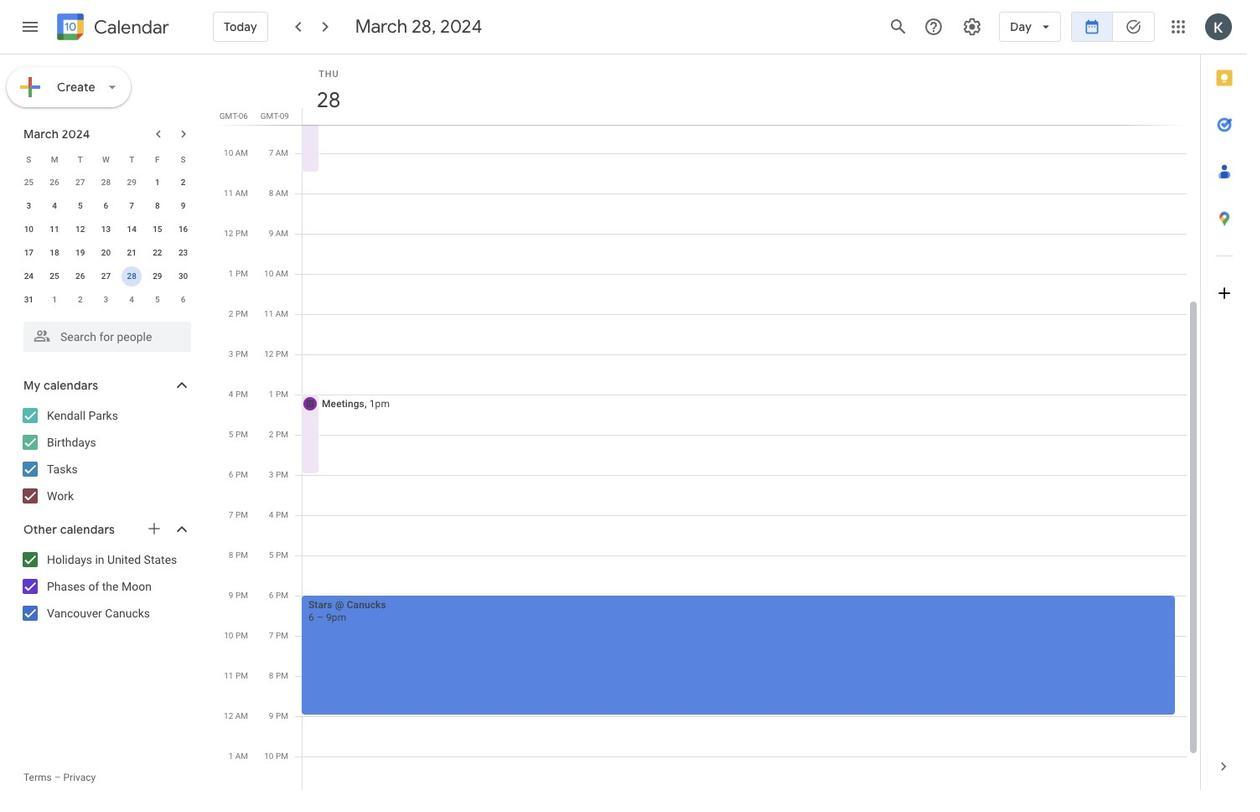 Task type: locate. For each thing, give the bounding box(es) containing it.
10 pm up 11 pm
[[224, 631, 248, 641]]

march up m
[[23, 127, 59, 142]]

10 am down gmt-06 on the left of page
[[224, 148, 248, 158]]

21
[[127, 248, 137, 257]]

row down 27 element
[[16, 288, 196, 312]]

5
[[78, 201, 83, 210], [155, 295, 160, 304], [229, 430, 234, 439], [269, 551, 274, 560]]

8 pm right states
[[229, 551, 248, 560]]

0 vertical spatial –
[[317, 612, 324, 624]]

11 down 9 am
[[264, 309, 274, 319]]

9 pm up 11 pm
[[229, 591, 248, 600]]

gmt- for 06
[[219, 112, 239, 121]]

1 vertical spatial 10 am
[[264, 269, 288, 278]]

row containing 24
[[16, 265, 196, 288]]

0 horizontal spatial 9 pm
[[229, 591, 248, 600]]

0 vertical spatial 5 pm
[[229, 430, 248, 439]]

1 pm
[[229, 269, 248, 278], [269, 390, 288, 399]]

0 horizontal spatial march
[[23, 127, 59, 142]]

1 left meetings
[[269, 390, 274, 399]]

1 vertical spatial march
[[23, 127, 59, 142]]

canucks right @
[[347, 600, 386, 611]]

9 up 16
[[181, 201, 186, 210]]

28 down thu
[[316, 86, 340, 114]]

1 horizontal spatial 3 pm
[[269, 470, 288, 480]]

0 vertical spatial 26
[[50, 178, 59, 187]]

10 up 17
[[24, 225, 34, 234]]

12 inside row group
[[76, 225, 85, 234]]

february 26 element
[[44, 173, 65, 193]]

calendar element
[[54, 10, 169, 47]]

28 grid
[[215, 55, 1201, 791]]

april 5 element
[[147, 290, 168, 310]]

1pm
[[370, 398, 390, 410]]

– inside stars @ canucks 6 – 9pm
[[317, 612, 324, 624]]

february 27 element
[[70, 173, 90, 193]]

12
[[76, 225, 85, 234], [224, 229, 234, 238], [264, 350, 274, 359], [224, 712, 233, 721]]

1 row from the top
[[16, 148, 196, 171]]

5 row from the top
[[16, 241, 196, 265]]

march left 28,
[[355, 15, 408, 39]]

9 inside row group
[[181, 201, 186, 210]]

26 inside february 26 element
[[50, 178, 59, 187]]

march 2024
[[23, 127, 90, 142]]

0 horizontal spatial 2 pm
[[229, 309, 248, 319]]

0 horizontal spatial 11 am
[[224, 189, 248, 198]]

24 element
[[19, 267, 39, 287]]

19
[[76, 248, 85, 257]]

29 for 29 element at the left of the page
[[153, 272, 162, 281]]

26
[[50, 178, 59, 187], [76, 272, 85, 281]]

1 horizontal spatial 10 pm
[[264, 752, 288, 761]]

1 horizontal spatial t
[[129, 155, 134, 164]]

8 up 15
[[155, 201, 160, 210]]

0 horizontal spatial 3 pm
[[229, 350, 248, 359]]

0 horizontal spatial 5 pm
[[229, 430, 248, 439]]

1 vertical spatial 8 pm
[[269, 672, 288, 681]]

0 horizontal spatial 27
[[76, 178, 85, 187]]

2 s from the left
[[181, 155, 186, 164]]

27
[[76, 178, 85, 187], [101, 272, 111, 281]]

1 down 25 element
[[52, 295, 57, 304]]

1 gmt- from the left
[[219, 112, 239, 121]]

11 am down 9 am
[[264, 309, 288, 319]]

0 vertical spatial 28
[[316, 86, 340, 114]]

1 vertical spatial 7 pm
[[269, 631, 288, 641]]

gmt- right 06
[[261, 112, 280, 121]]

26 down 19 element
[[76, 272, 85, 281]]

3 pm
[[229, 350, 248, 359], [269, 470, 288, 480]]

0 vertical spatial 27
[[76, 178, 85, 187]]

add other calendars image
[[146, 521, 163, 537]]

6 inside stars @ canucks 6 – 9pm
[[309, 612, 314, 624]]

calendars up in
[[60, 522, 115, 537]]

12 element
[[70, 220, 90, 240]]

1 horizontal spatial –
[[317, 612, 324, 624]]

row down 20 element
[[16, 265, 196, 288]]

terms link
[[23, 772, 52, 784]]

12 pm
[[224, 229, 248, 238], [264, 350, 288, 359]]

0 horizontal spatial 7 pm
[[229, 511, 248, 520]]

canucks
[[347, 600, 386, 611], [105, 607, 150, 620]]

0 vertical spatial 4 pm
[[229, 390, 248, 399]]

6
[[104, 201, 108, 210], [181, 295, 186, 304], [229, 470, 234, 480], [269, 591, 274, 600], [309, 612, 314, 624]]

m
[[51, 155, 58, 164]]

march for march 2024
[[23, 127, 59, 142]]

10 down 9 am
[[264, 269, 274, 278]]

t
[[78, 155, 83, 164], [129, 155, 134, 164]]

23
[[179, 248, 188, 257]]

11 pm
[[224, 672, 248, 681]]

1 horizontal spatial s
[[181, 155, 186, 164]]

1 vertical spatial 9 pm
[[269, 712, 288, 721]]

1 down f
[[155, 178, 160, 187]]

1 horizontal spatial march
[[355, 15, 408, 39]]

27 for 27 element
[[101, 272, 111, 281]]

0 vertical spatial 12 pm
[[224, 229, 248, 238]]

0 horizontal spatial gmt-
[[219, 112, 239, 121]]

28,
[[412, 15, 436, 39]]

17
[[24, 248, 34, 257]]

29 right february 28 element
[[127, 178, 137, 187]]

1 vertical spatial 1 pm
[[269, 390, 288, 399]]

1 horizontal spatial 27
[[101, 272, 111, 281]]

09
[[280, 112, 289, 121]]

1 vertical spatial 27
[[101, 272, 111, 281]]

row containing 31
[[16, 288, 196, 312]]

0 horizontal spatial 8 pm
[[229, 551, 248, 560]]

tab list
[[1202, 55, 1248, 744]]

1 vertical spatial calendars
[[60, 522, 115, 537]]

1 horizontal spatial 6 pm
[[269, 591, 288, 600]]

gmt-
[[219, 112, 239, 121], [261, 112, 280, 121]]

11 up the 18
[[50, 225, 59, 234]]

row group
[[16, 171, 196, 312]]

1 vertical spatial 28
[[101, 178, 111, 187]]

calendars
[[44, 378, 98, 393], [60, 522, 115, 537]]

date_range button
[[1072, 7, 1114, 47]]

1 down 12 am
[[229, 752, 233, 761]]

28 for 28 "element"
[[127, 272, 137, 281]]

25
[[24, 178, 34, 187], [50, 272, 59, 281]]

0 vertical spatial 8 pm
[[229, 551, 248, 560]]

2 vertical spatial 28
[[127, 272, 137, 281]]

1 vertical spatial 11 am
[[264, 309, 288, 319]]

15 element
[[147, 220, 168, 240]]

11 left 8 am
[[224, 189, 233, 198]]

10
[[224, 148, 233, 158], [24, 225, 34, 234], [264, 269, 274, 278], [224, 631, 234, 641], [264, 752, 274, 761]]

0 horizontal spatial 1 pm
[[229, 269, 248, 278]]

0 horizontal spatial 26
[[50, 178, 59, 187]]

Search for people text field
[[34, 322, 181, 352]]

3 row from the top
[[16, 195, 196, 218]]

10 am
[[224, 148, 248, 158], [264, 269, 288, 278]]

0 horizontal spatial 10 am
[[224, 148, 248, 158]]

terms – privacy
[[23, 772, 96, 784]]

gmt-06
[[219, 112, 248, 121]]

0 horizontal spatial 29
[[127, 178, 137, 187]]

march 2024 grid
[[16, 148, 196, 312]]

row containing s
[[16, 148, 196, 171]]

1 vertical spatial 26
[[76, 272, 85, 281]]

13 element
[[96, 220, 116, 240]]

april 3 element
[[96, 290, 116, 310]]

row containing 25
[[16, 171, 196, 195]]

1 vertical spatial 3 pm
[[269, 470, 288, 480]]

28 for february 28 element
[[101, 178, 111, 187]]

10 right 1 am
[[264, 752, 274, 761]]

1 vertical spatial 2024
[[62, 127, 90, 142]]

0 vertical spatial 2024
[[440, 15, 483, 39]]

pm
[[236, 229, 248, 238], [236, 269, 248, 278], [236, 309, 248, 319], [236, 350, 248, 359], [276, 350, 288, 359], [236, 390, 248, 399], [276, 390, 288, 399], [236, 430, 248, 439], [276, 430, 288, 439], [236, 470, 248, 480], [276, 470, 288, 480], [236, 511, 248, 520], [276, 511, 288, 520], [236, 551, 248, 560], [276, 551, 288, 560], [236, 591, 248, 600], [276, 591, 288, 600], [236, 631, 248, 641], [276, 631, 288, 641], [236, 672, 248, 681], [276, 672, 288, 681], [276, 712, 288, 721], [276, 752, 288, 761]]

other calendars
[[23, 522, 115, 537]]

26 element
[[70, 267, 90, 287]]

march for march 28, 2024
[[355, 15, 408, 39]]

s right f
[[181, 155, 186, 164]]

14
[[127, 225, 137, 234]]

27 left february 28 element
[[76, 178, 85, 187]]

0 horizontal spatial 10 pm
[[224, 631, 248, 641]]

1 pm right 30
[[229, 269, 248, 278]]

1 horizontal spatial 25
[[50, 272, 59, 281]]

1 vertical spatial –
[[54, 772, 61, 784]]

– right terms "link"
[[54, 772, 61, 784]]

row up "20"
[[16, 218, 196, 241]]

2
[[181, 178, 186, 187], [78, 295, 83, 304], [229, 309, 234, 319], [269, 430, 274, 439]]

birthdays
[[47, 436, 96, 449]]

february 25 element
[[19, 173, 39, 193]]

task_alt
[[1126, 18, 1142, 35]]

9
[[181, 201, 186, 210], [269, 229, 274, 238], [229, 591, 234, 600], [269, 712, 274, 721]]

calendar
[[94, 16, 169, 39]]

0 horizontal spatial 28
[[101, 178, 111, 187]]

date_range
[[1084, 18, 1101, 35]]

meetings
[[322, 398, 365, 410]]

28
[[316, 86, 340, 114], [101, 178, 111, 187], [127, 272, 137, 281]]

25 down 18 element
[[50, 272, 59, 281]]

0 vertical spatial 1 pm
[[229, 269, 248, 278]]

1 horizontal spatial 7 pm
[[269, 631, 288, 641]]

1 vertical spatial 10 pm
[[264, 752, 288, 761]]

8 right 11 pm
[[269, 672, 274, 681]]

25 for february 25 element
[[24, 178, 34, 187]]

0 horizontal spatial canucks
[[105, 607, 150, 620]]

0 vertical spatial 2 pm
[[229, 309, 248, 319]]

1 vertical spatial 25
[[50, 272, 59, 281]]

8 down '7 am'
[[269, 189, 274, 198]]

–
[[317, 612, 324, 624], [54, 772, 61, 784]]

0 vertical spatial 10 pm
[[224, 631, 248, 641]]

row containing 3
[[16, 195, 196, 218]]

april 1 element
[[44, 290, 65, 310]]

t up february 29 element
[[129, 155, 134, 164]]

row
[[16, 148, 196, 171], [16, 171, 196, 195], [16, 195, 196, 218], [16, 218, 196, 241], [16, 241, 196, 265], [16, 265, 196, 288], [16, 288, 196, 312]]

9 pm right 12 am
[[269, 712, 288, 721]]

19 element
[[70, 243, 90, 263]]

1 vertical spatial 29
[[153, 272, 162, 281]]

29 down 22 element
[[153, 272, 162, 281]]

create button
[[7, 67, 131, 107]]

april 4 element
[[122, 290, 142, 310]]

0 horizontal spatial 6 pm
[[229, 470, 248, 480]]

9 pm
[[229, 591, 248, 600], [269, 712, 288, 721]]

1
[[155, 178, 160, 187], [229, 269, 234, 278], [52, 295, 57, 304], [269, 390, 274, 399], [229, 752, 233, 761]]

7 row from the top
[[16, 288, 196, 312]]

27 down 20 element
[[101, 272, 111, 281]]

28 cell
[[119, 265, 145, 288]]

thu 28
[[316, 69, 340, 114]]

3
[[26, 201, 31, 210], [104, 295, 108, 304], [229, 350, 234, 359], [269, 470, 274, 480]]

0 vertical spatial march
[[355, 15, 408, 39]]

24
[[24, 272, 34, 281]]

1 horizontal spatial 12 pm
[[264, 350, 288, 359]]

row up 27 element
[[16, 241, 196, 265]]

21 element
[[122, 243, 142, 263]]

11
[[224, 189, 233, 198], [50, 225, 59, 234], [264, 309, 274, 319], [224, 672, 234, 681]]

s up february 25 element
[[26, 155, 31, 164]]

6 row from the top
[[16, 265, 196, 288]]

1 horizontal spatial 29
[[153, 272, 162, 281]]

2024 down create
[[62, 127, 90, 142]]

0 horizontal spatial 12 pm
[[224, 229, 248, 238]]

1 horizontal spatial 5 pm
[[269, 551, 288, 560]]

20 element
[[96, 243, 116, 263]]

8
[[269, 189, 274, 198], [155, 201, 160, 210], [229, 551, 234, 560], [269, 672, 274, 681]]

10 am down 9 am
[[264, 269, 288, 278]]

8 pm right 11 pm
[[269, 672, 288, 681]]

22 element
[[147, 243, 168, 263]]

am
[[235, 148, 248, 158], [276, 148, 288, 158], [235, 189, 248, 198], [276, 189, 288, 198], [276, 229, 288, 238], [276, 269, 288, 278], [276, 309, 288, 319], [235, 712, 248, 721], [235, 752, 248, 761]]

28 inside "element"
[[127, 272, 137, 281]]

15
[[153, 225, 162, 234]]

2 gmt- from the left
[[261, 112, 280, 121]]

29
[[127, 178, 137, 187], [153, 272, 162, 281]]

0 horizontal spatial s
[[26, 155, 31, 164]]

united
[[107, 553, 141, 567]]

10 up 11 pm
[[224, 631, 234, 641]]

1 horizontal spatial 1 pm
[[269, 390, 288, 399]]

my calendars list
[[3, 402, 208, 510]]

1 horizontal spatial 28
[[127, 272, 137, 281]]

1 vertical spatial 4 pm
[[269, 511, 288, 520]]

calendars for other calendars
[[60, 522, 115, 537]]

t up february 27 element
[[78, 155, 83, 164]]

row up february 28 element
[[16, 148, 196, 171]]

4 pm
[[229, 390, 248, 399], [269, 511, 288, 520]]

2024 right 28,
[[440, 15, 483, 39]]

row down w
[[16, 171, 196, 195]]

april 6 element
[[173, 290, 193, 310]]

row up 13
[[16, 195, 196, 218]]

– down stars
[[317, 612, 324, 624]]

calendars up kendall
[[44, 378, 98, 393]]

1 inside 'element'
[[52, 295, 57, 304]]

0 vertical spatial 29
[[127, 178, 137, 187]]

12 am
[[224, 712, 248, 721]]

canucks down moon at the bottom left
[[105, 607, 150, 620]]

1 horizontal spatial gmt-
[[261, 112, 280, 121]]

1 vertical spatial 2 pm
[[269, 430, 288, 439]]

0 vertical spatial 25
[[24, 178, 34, 187]]

11 am
[[224, 189, 248, 198], [264, 309, 288, 319]]

0 horizontal spatial t
[[78, 155, 83, 164]]

10 element
[[19, 220, 39, 240]]

26 for the 26 element
[[76, 272, 85, 281]]

8 pm
[[229, 551, 248, 560], [269, 672, 288, 681]]

gmt- left gmt-09
[[219, 112, 239, 121]]

4
[[52, 201, 57, 210], [129, 295, 134, 304], [229, 390, 234, 399], [269, 511, 274, 520]]

1 horizontal spatial canucks
[[347, 600, 386, 611]]

1 horizontal spatial 26
[[76, 272, 85, 281]]

28 down w
[[101, 178, 111, 187]]

7
[[269, 148, 274, 158], [129, 201, 134, 210], [229, 511, 234, 520], [269, 631, 274, 641]]

2 horizontal spatial 28
[[316, 86, 340, 114]]

0 horizontal spatial 2024
[[62, 127, 90, 142]]

11 up 12 am
[[224, 672, 234, 681]]

16 element
[[173, 220, 193, 240]]

25 left february 26 element
[[24, 178, 34, 187]]

1 pm left meetings
[[269, 390, 288, 399]]

2 row from the top
[[16, 171, 196, 195]]

10 pm right 1 am
[[264, 752, 288, 761]]

1 vertical spatial 5 pm
[[269, 551, 288, 560]]

11 am left 8 am
[[224, 189, 248, 198]]

None search field
[[0, 315, 208, 352]]

7 pm
[[229, 511, 248, 520], [269, 631, 288, 641]]

0 horizontal spatial 25
[[24, 178, 34, 187]]

9 am
[[269, 229, 288, 238]]

28 down 21 element on the left top of the page
[[127, 272, 137, 281]]

4 row from the top
[[16, 218, 196, 241]]

26 down m
[[50, 178, 59, 187]]

0 vertical spatial calendars
[[44, 378, 98, 393]]



Task type: describe. For each thing, give the bounding box(es) containing it.
8 right states
[[229, 551, 234, 560]]

day button
[[1000, 7, 1062, 47]]

1 horizontal spatial 10 am
[[264, 269, 288, 278]]

february 28 element
[[96, 173, 116, 193]]

0 vertical spatial 9 pm
[[229, 591, 248, 600]]

other calendars list
[[3, 547, 208, 627]]

5 inside 'element'
[[155, 295, 160, 304]]

1 vertical spatial 12 pm
[[264, 350, 288, 359]]

1 horizontal spatial 9 pm
[[269, 712, 288, 721]]

1 vertical spatial 6 pm
[[269, 591, 288, 600]]

0 horizontal spatial 4 pm
[[229, 390, 248, 399]]

0 horizontal spatial –
[[54, 772, 61, 784]]

25 for 25 element
[[50, 272, 59, 281]]

task_alt button
[[1114, 7, 1155, 47]]

gmt-09
[[261, 112, 289, 121]]

stars @ canucks 6 – 9pm
[[309, 600, 386, 624]]

8 am
[[269, 189, 288, 198]]

work
[[47, 490, 74, 503]]

kendall
[[47, 409, 86, 423]]

13
[[101, 225, 111, 234]]

meetings , 1pm
[[322, 398, 390, 410]]

calendars for my calendars
[[44, 378, 98, 393]]

main drawer image
[[20, 17, 40, 37]]

other
[[23, 522, 57, 537]]

27 for february 27 element
[[76, 178, 85, 187]]

11 inside row
[[50, 225, 59, 234]]

w
[[102, 155, 110, 164]]

@
[[335, 600, 344, 611]]

april 2 element
[[70, 290, 90, 310]]

moon
[[122, 580, 152, 594]]

create
[[57, 80, 95, 95]]

7 am
[[269, 148, 288, 158]]

2 t from the left
[[129, 155, 134, 164]]

1 horizontal spatial 8 pm
[[269, 672, 288, 681]]

9 up 11 pm
[[229, 591, 234, 600]]

holidays
[[47, 553, 92, 567]]

06
[[239, 112, 248, 121]]

9 right 12 am
[[269, 712, 274, 721]]

the
[[102, 580, 119, 594]]

28 element
[[122, 267, 142, 287]]

canucks inside other calendars list
[[105, 607, 150, 620]]

my
[[23, 378, 41, 393]]

22
[[153, 248, 162, 257]]

0 vertical spatial 11 am
[[224, 189, 248, 198]]

february 29 element
[[122, 173, 142, 193]]

7 inside the march 2024 grid
[[129, 201, 134, 210]]

privacy
[[63, 772, 96, 784]]

my calendars
[[23, 378, 98, 393]]

settings menu image
[[963, 17, 983, 37]]

row group containing 25
[[16, 171, 196, 312]]

0 vertical spatial 10 am
[[224, 148, 248, 158]]

26 for february 26 element
[[50, 178, 59, 187]]

states
[[144, 553, 177, 567]]

0 vertical spatial 6 pm
[[229, 470, 248, 480]]

9pm
[[326, 612, 347, 624]]

1 horizontal spatial 4 pm
[[269, 511, 288, 520]]

30
[[179, 272, 188, 281]]

27 element
[[96, 267, 116, 287]]

phases
[[47, 580, 86, 594]]

8 inside the march 2024 grid
[[155, 201, 160, 210]]

18
[[50, 248, 59, 257]]

vancouver
[[47, 607, 102, 620]]

1 horizontal spatial 11 am
[[264, 309, 288, 319]]

phases of the moon
[[47, 580, 152, 594]]

0 vertical spatial 7 pm
[[229, 511, 248, 520]]

1 horizontal spatial 2 pm
[[269, 430, 288, 439]]

my calendars button
[[3, 372, 208, 399]]

f
[[155, 155, 160, 164]]

10 inside the march 2024 grid
[[24, 225, 34, 234]]

28 column header
[[302, 55, 1187, 125]]

29 for february 29 element
[[127, 178, 137, 187]]

1 right 30
[[229, 269, 234, 278]]

31
[[24, 295, 34, 304]]

17 element
[[19, 243, 39, 263]]

1 am
[[229, 752, 248, 761]]

20
[[101, 248, 111, 257]]

25 element
[[44, 267, 65, 287]]

,
[[365, 398, 367, 410]]

calendar heading
[[91, 16, 169, 39]]

30 element
[[173, 267, 193, 287]]

today button
[[213, 7, 268, 47]]

tasks
[[47, 463, 78, 476]]

10 down gmt-06 on the left of page
[[224, 148, 233, 158]]

11 element
[[44, 220, 65, 240]]

9 down 8 am
[[269, 229, 274, 238]]

14 element
[[122, 220, 142, 240]]

0 vertical spatial 3 pm
[[229, 350, 248, 359]]

privacy link
[[63, 772, 96, 784]]

march 28, 2024
[[355, 15, 483, 39]]

18 element
[[44, 243, 65, 263]]

gmt- for 09
[[261, 112, 280, 121]]

other calendars button
[[3, 517, 208, 543]]

1 t from the left
[[78, 155, 83, 164]]

23 element
[[173, 243, 193, 263]]

canucks inside stars @ canucks 6 – 9pm
[[347, 600, 386, 611]]

28 inside column header
[[316, 86, 340, 114]]

kendall parks
[[47, 409, 118, 423]]

row containing 10
[[16, 218, 196, 241]]

1 s from the left
[[26, 155, 31, 164]]

in
[[95, 553, 104, 567]]

of
[[88, 580, 99, 594]]

today
[[224, 19, 257, 34]]

stars
[[309, 600, 333, 611]]

16
[[179, 225, 188, 234]]

parks
[[88, 409, 118, 423]]

row containing 17
[[16, 241, 196, 265]]

terms
[[23, 772, 52, 784]]

29 element
[[147, 267, 168, 287]]

31 element
[[19, 290, 39, 310]]

1 horizontal spatial 2024
[[440, 15, 483, 39]]

thu
[[319, 69, 339, 80]]

day
[[1011, 19, 1032, 34]]

vancouver canucks
[[47, 607, 150, 620]]

holidays in united states
[[47, 553, 177, 567]]

thursday, march 28 element
[[309, 81, 348, 120]]



Task type: vqa. For each thing, say whether or not it's contained in the screenshot.
Show week numbers
no



